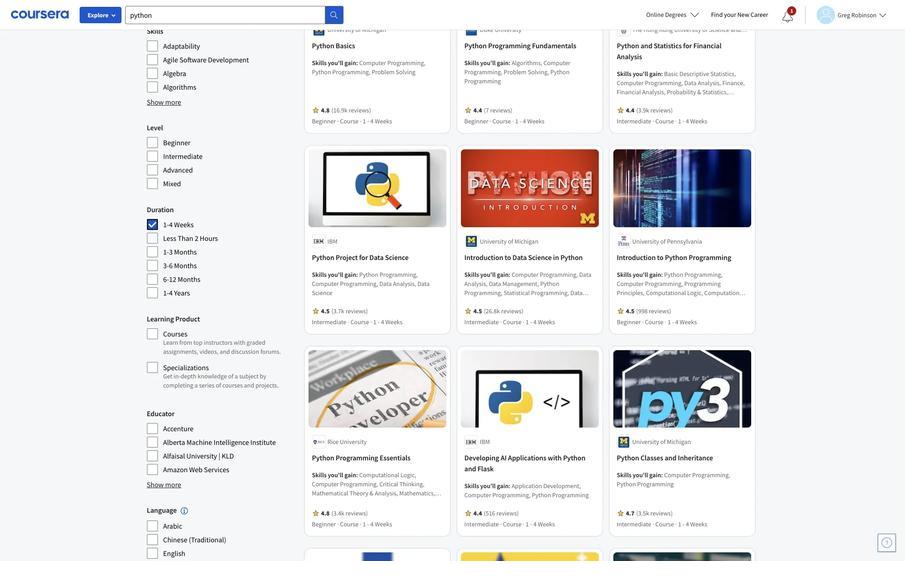 Task type: describe. For each thing, give the bounding box(es) containing it.
greg robinson
[[838, 11, 877, 19]]

show for educator
[[147, 480, 164, 489]]

reviews) for python project for data science
[[346, 307, 368, 315]]

and inside python classes and inheritance link
[[665, 453, 677, 462]]

learning product group
[[147, 313, 296, 393]]

years
[[174, 288, 190, 297]]

computational inside computational logic, computer programming, critical thinking, mathematical theory & analysis, mathematics, programming principles, python programming, algorithms, applied mathematics, data analysis
[[360, 471, 400, 479]]

alberta
[[163, 438, 185, 447]]

intermediate for python project for data science
[[312, 318, 347, 326]]

tools, inside computer programming, data analysis, data management, python programming, statistical programming, data mining, extract, transform, load, computer programming tools, critical thinking, data structures, general statistics
[[503, 307, 518, 315]]

course for python project for data science
[[351, 318, 369, 326]]

product
[[175, 314, 200, 323]]

hong
[[644, 26, 658, 34]]

science inside the hong kong university of science and technology
[[709, 26, 730, 34]]

1-4 years
[[163, 288, 190, 297]]

python down duke
[[465, 41, 487, 50]]

rice university
[[328, 438, 367, 446]]

computer inside algorithms, computer programming, problem solving, python programming
[[544, 59, 571, 67]]

gain for python basics
[[345, 59, 357, 67]]

python right in
[[561, 253, 583, 262]]

transform,
[[507, 298, 536, 306]]

programming inside computational logic, computer programming, critical thinking, mathematical theory & analysis, mathematics, programming principles, python programming, algorithms, applied mathematics, data analysis
[[312, 498, 349, 507]]

introduction to data science in python link
[[465, 252, 595, 263]]

basic
[[665, 70, 679, 78]]

analysis, up software,
[[643, 88, 666, 96]]

python left "project"
[[312, 253, 335, 262]]

solving, inside python programming, computer programming, programming principles, computational logic, computational thinking, computer programming tools, critical thinking, problem solving, data structures
[[668, 307, 689, 315]]

skills group
[[147, 26, 296, 93]]

developing
[[465, 453, 500, 462]]

(516
[[484, 509, 496, 517]]

- for python project for data science
[[378, 318, 380, 326]]

python programming essentials link
[[312, 452, 443, 463]]

reviews) for python basics
[[349, 106, 371, 115]]

- for python and statistics for financial analysis
[[683, 117, 685, 125]]

developing ai applications with python and flask
[[465, 453, 586, 473]]

less
[[163, 234, 176, 243]]

thinking, inside computational logic, computer programming, critical thinking, mathematical theory & analysis, mathematics, programming principles, python programming, algorithms, applied mathematics, data analysis
[[400, 480, 425, 488]]

4.5 for introduction to data science in python
[[474, 307, 482, 315]]

weeks for python programming essentials
[[375, 520, 392, 528]]

4.5 for introduction to python programming
[[626, 307, 635, 315]]

: for developing ai applications with python and flask
[[509, 482, 511, 490]]

skills for introduction to data science in python
[[465, 270, 479, 279]]

your
[[725, 10, 737, 19]]

financial inside basic descriptive statistics, computer programming, data analysis, finance, financial analysis, probability & statistics, python programming, statistical analysis, data analysis software, general statistics, probability distribution
[[617, 88, 642, 96]]

4.7 (3.5k reviews)
[[626, 509, 673, 517]]

mathematical
[[312, 489, 349, 497]]

institute
[[251, 438, 276, 447]]

essentials
[[380, 453, 411, 462]]

python classes and inheritance link
[[617, 452, 748, 463]]

principles, inside computational logic, computer programming, critical thinking, mathematical theory & analysis, mathematics, programming principles, python programming, algorithms, applied mathematics, data analysis
[[350, 498, 378, 507]]

4 for python project for data science
[[381, 318, 384, 326]]

critical inside python programming, computer programming, programming principles, computational logic, computational thinking, computer programming tools, critical thinking, problem solving, data structures
[[727, 298, 745, 306]]

than
[[178, 234, 193, 243]]

4 for python classes and inheritance
[[686, 520, 690, 528]]

4.5 for python project for data science
[[321, 307, 330, 315]]

programming inside computer programming, data analysis, data management, python programming, statistical programming, data mining, extract, transform, load, computer programming tools, critical thinking, data structures, general statistics
[[465, 307, 501, 315]]

programming inside algorithms, computer programming, problem solving, python programming
[[465, 77, 501, 85]]

3-6 months
[[163, 261, 197, 270]]

python classes and inheritance
[[617, 453, 714, 462]]

data inside introduction to data science in python link
[[513, 253, 527, 262]]

web
[[189, 465, 203, 474]]

2 horizontal spatial computational
[[705, 289, 745, 297]]

specializations
[[163, 363, 209, 372]]

computer programming, python programming, problem solving
[[312, 59, 426, 76]]

chinese (traditional)
[[163, 535, 226, 544]]

by
[[260, 372, 267, 380]]

intermediate for developing ai applications with python and flask
[[465, 520, 499, 528]]

explore
[[88, 11, 109, 19]]

introduction to data science in python
[[465, 253, 583, 262]]

weeks for python basics
[[375, 117, 392, 125]]

show more button for skills
[[147, 97, 181, 107]]

software
[[180, 55, 207, 64]]

online degrees button
[[640, 5, 707, 25]]

1 vertical spatial mathematics,
[[366, 507, 402, 516]]

and inside get in-depth knowledge of a subject by completing a series of courses and projects.
[[244, 381, 254, 389]]

intermediate · course · 1 - 4 weeks for statistics
[[617, 117, 708, 125]]

university of michigan for classes
[[633, 438, 691, 446]]

find your new career
[[712, 10, 769, 19]]

intermediate for python classes and inheritance
[[617, 520, 652, 528]]

analysis, down finance,
[[704, 97, 728, 105]]

university up the introduction to python programming
[[633, 237, 660, 245]]

skills for python project for data science
[[312, 270, 327, 279]]

show more for educator
[[147, 480, 181, 489]]

adaptability
[[163, 41, 200, 51]]

language
[[147, 506, 177, 515]]

computer inside application development, computer programming, python programming
[[465, 491, 492, 499]]

skills you'll gain : for python and statistics for financial analysis
[[617, 70, 665, 78]]

- for python classes and inheritance
[[683, 520, 685, 528]]

algorithms, inside computational logic, computer programming, critical thinking, mathematical theory & analysis, mathematics, programming principles, python programming, algorithms, applied mathematics, data analysis
[[312, 507, 343, 516]]

discussion
[[231, 347, 259, 356]]

completing
[[163, 381, 193, 389]]

4 for python programming fundamentals
[[523, 117, 526, 125]]

- for python programming essentials
[[367, 520, 369, 528]]

python project for data science
[[312, 253, 409, 262]]

analysis inside computational logic, computer programming, critical thinking, mathematical theory & analysis, mathematics, programming principles, python programming, algorithms, applied mathematics, data analysis
[[416, 507, 438, 516]]

python programming, computer programming, data analysis, data science
[[312, 270, 430, 297]]

structures
[[704, 307, 731, 315]]

university inside educator group
[[187, 451, 217, 460]]

solving
[[396, 68, 416, 76]]

1- for 1-4 weeks
[[163, 220, 169, 229]]

computer up management,
[[512, 270, 539, 279]]

solving, inside algorithms, computer programming, problem solving, python programming
[[528, 68, 550, 76]]

python inside computational logic, computer programming, critical thinking, mathematical theory & analysis, mathematics, programming principles, python programming, algorithms, applied mathematics, data analysis
[[379, 498, 398, 507]]

depth
[[181, 372, 197, 380]]

series
[[199, 381, 215, 389]]

michigan for basics
[[362, 26, 386, 34]]

intelligence
[[214, 438, 249, 447]]

level
[[147, 123, 163, 132]]

What do you want to learn? text field
[[125, 6, 326, 24]]

advanced
[[163, 165, 193, 174]]

of up the introduction to python programming
[[661, 237, 666, 245]]

rice
[[328, 438, 339, 446]]

in
[[554, 253, 560, 262]]

amazon
[[163, 465, 188, 474]]

: for python project for data science
[[357, 270, 358, 279]]

python inside algorithms, computer programming, problem solving, python programming
[[551, 68, 570, 76]]

and inside learn from top instructors with graded assignments, videos, and discussion forums.
[[220, 347, 230, 356]]

python inside python programming, computer programming, data analysis, data science
[[360, 270, 379, 279]]

courses
[[163, 329, 188, 338]]

principles, inside python programming, computer programming, programming principles, computational logic, computational thinking, computer programming tools, critical thinking, problem solving, data structures
[[617, 289, 645, 297]]

language group
[[147, 505, 296, 561]]

1 button
[[776, 6, 801, 28]]

1 show from the top
[[147, 1, 164, 10]]

information about this filter group image
[[181, 507, 188, 515]]

weeks for developing ai applications with python and flask
[[538, 520, 555, 528]]

python down rice
[[312, 453, 335, 462]]

1 vertical spatial statistics,
[[703, 88, 729, 96]]

python left basics
[[312, 41, 335, 50]]

beginner for essentials
[[312, 520, 336, 528]]

computer inside computer programming, python programming
[[665, 471, 692, 479]]

& inside basic descriptive statistics, computer programming, data analysis, finance, financial analysis, probability & statistics, python programming, statistical analysis, data analysis software, general statistics, probability distribution
[[698, 88, 702, 96]]

university up introduction to data science in python
[[480, 237, 507, 245]]

projects.
[[256, 381, 279, 389]]

python and statistics for financial analysis
[[617, 41, 722, 61]]

1 vertical spatial for
[[359, 253, 368, 262]]

alfaisal university | kld
[[163, 451, 234, 460]]

months for 1-3 months
[[174, 247, 197, 256]]

skills you'll gain : for python programming essentials
[[312, 471, 360, 479]]

4.4 for python and statistics for financial analysis
[[626, 106, 635, 115]]

beginner · course · 1 - 4 weeks for python programming essentials
[[312, 520, 392, 528]]

4.8 for programming
[[321, 509, 330, 517]]

coursera image
[[11, 7, 69, 22]]

3-
[[163, 261, 169, 270]]

4 for developing ai applications with python and flask
[[534, 520, 537, 528]]

gain for developing ai applications with python and flask
[[497, 482, 509, 490]]

videos,
[[200, 347, 219, 356]]

university up basics
[[328, 26, 355, 34]]

science left in
[[529, 253, 552, 262]]

show for skills
[[147, 97, 164, 107]]

gain for introduction to python programming
[[650, 270, 662, 279]]

ai
[[501, 453, 507, 462]]

weeks for introduction to data science in python
[[538, 318, 555, 326]]

of up courses
[[228, 372, 234, 380]]

python inside python and statistics for financial analysis
[[617, 41, 640, 50]]

duration
[[147, 205, 174, 214]]

less than 2 hours
[[163, 234, 218, 243]]

university inside the hong kong university of science and technology
[[675, 26, 702, 34]]

python inside developing ai applications with python and flask
[[564, 453, 586, 462]]

beginner down (16.9k
[[312, 117, 336, 125]]

1 show more from the top
[[147, 1, 181, 10]]

learn
[[163, 338, 178, 347]]

critical inside computer programming, data analysis, data management, python programming, statistical programming, data mining, extract, transform, load, computer programming tools, critical thinking, data structures, general statistics
[[520, 307, 538, 315]]

help center image
[[882, 537, 893, 548]]

programming inside python programming essentials link
[[336, 453, 378, 462]]

course for developing ai applications with python and flask
[[503, 520, 522, 528]]

data inside python programming, computer programming, programming principles, computational logic, computational thinking, computer programming tools, critical thinking, problem solving, data structures
[[690, 307, 703, 315]]

university up classes
[[633, 438, 660, 446]]

algorithms, computer programming, problem solving, python programming
[[465, 59, 571, 85]]

greg
[[838, 11, 851, 19]]

of up python classes and inheritance
[[661, 438, 666, 446]]

the hong kong university of science and technology
[[633, 26, 741, 43]]

course for python programming fundamentals
[[493, 117, 511, 125]]

beginner · course · 1 - 4 weeks for introduction to python programming
[[617, 318, 697, 326]]

general inside computer programming, data analysis, data management, python programming, statistical programming, data mining, extract, transform, load, computer programming tools, critical thinking, data structures, general statistics
[[495, 316, 516, 324]]

load,
[[537, 298, 552, 306]]

of inside the hong kong university of science and technology
[[703, 26, 708, 34]]

(26.8k
[[484, 307, 500, 315]]

intermediate · course · 1 - 4 weeks for and
[[617, 520, 708, 528]]

intermediate inside the level group
[[163, 152, 203, 161]]

skills for python and statistics for financial analysis
[[617, 70, 632, 78]]

technology
[[633, 35, 664, 43]]

python inside basic descriptive statistics, computer programming, data analysis, finance, financial analysis, probability & statistics, python programming, statistical analysis, data analysis software, general statistics, probability distribution
[[617, 97, 636, 105]]

science inside python programming, computer programming, data analysis, data science
[[312, 289, 333, 297]]

beginner · course · 1 - 4 weeks for python basics
[[312, 117, 392, 125]]

new
[[738, 10, 750, 19]]

intermediate for introduction to data science in python
[[465, 318, 499, 326]]

show notifications image
[[783, 11, 794, 22]]

4.8 (3.4k reviews)
[[321, 509, 368, 517]]

theory
[[350, 489, 369, 497]]

skills for python classes and inheritance
[[617, 471, 632, 479]]

3
[[169, 247, 173, 256]]

0 vertical spatial statistics,
[[711, 70, 737, 78]]

1 horizontal spatial computational
[[647, 289, 687, 297]]

graded
[[247, 338, 266, 347]]

you'll for python project for data science
[[328, 270, 344, 279]]

skills you'll gain : for introduction to python programming
[[617, 270, 665, 279]]

course for introduction to data science in python
[[503, 318, 522, 326]]

science up python programming, computer programming, data analysis, data science
[[385, 253, 409, 262]]

and inside python and statistics for financial analysis
[[641, 41, 653, 50]]

6
[[169, 261, 173, 270]]

reviews) for python and statistics for financial analysis
[[651, 106, 673, 115]]

degrees
[[666, 10, 687, 19]]

introduction to python programming link
[[617, 252, 748, 263]]

(16.9k
[[332, 106, 348, 115]]

get in-depth knowledge of a subject by completing a series of courses and projects.
[[163, 372, 279, 389]]

computer up 4.5 (998 reviews)
[[644, 298, 670, 306]]

programming, inside application development, computer programming, python programming
[[493, 491, 531, 499]]

university up python programming fundamentals
[[495, 26, 522, 34]]

application
[[512, 482, 542, 490]]

(7
[[484, 106, 489, 115]]

pennsylvania
[[667, 237, 703, 245]]

python inside computer programming, data analysis, data management, python programming, statistical programming, data mining, extract, transform, load, computer programming tools, critical thinking, data structures, general statistics
[[541, 280, 560, 288]]

12
[[169, 275, 176, 284]]

the
[[633, 26, 643, 34]]

data inside python project for data science link
[[370, 253, 384, 262]]

subject
[[239, 372, 259, 380]]

show more for skills
[[147, 97, 181, 107]]

4.4 for developing ai applications with python and flask
[[474, 509, 482, 517]]

1 vertical spatial probability
[[716, 106, 745, 115]]

0 vertical spatial a
[[235, 372, 238, 380]]



Task type: locate. For each thing, give the bounding box(es) containing it.
course
[[340, 117, 359, 125], [493, 117, 511, 125], [656, 117, 675, 125], [351, 318, 369, 326], [503, 318, 522, 326], [645, 318, 664, 326], [340, 520, 359, 528], [503, 520, 522, 528], [656, 520, 675, 528]]

1 show more button from the top
[[147, 0, 181, 11]]

python inside computer programming, python programming
[[617, 480, 636, 488]]

of up python basics link
[[356, 26, 361, 34]]

you'll for python programming fundamentals
[[481, 59, 496, 67]]

weeks for introduction to python programming
[[680, 318, 697, 326]]

& down descriptive
[[698, 88, 702, 96]]

0 horizontal spatial michigan
[[362, 26, 386, 34]]

applied
[[344, 507, 365, 516]]

: left "basic"
[[662, 70, 663, 78]]

university down degrees
[[675, 26, 702, 34]]

michigan for classes
[[667, 438, 691, 446]]

michigan for to
[[515, 237, 539, 245]]

4.8 (16.9k reviews)
[[321, 106, 371, 115]]

programming,
[[388, 59, 426, 67], [333, 68, 371, 76], [465, 68, 503, 76], [645, 79, 684, 87], [638, 97, 676, 105], [380, 270, 418, 279], [540, 270, 578, 279], [685, 270, 723, 279], [340, 280, 378, 288], [645, 280, 684, 288], [465, 289, 503, 297], [531, 289, 570, 297], [693, 471, 731, 479], [340, 480, 378, 488], [493, 491, 531, 499], [400, 498, 438, 507]]

& inside computational logic, computer programming, critical thinking, mathematical theory & analysis, mathematics, programming principles, python programming, algorithms, applied mathematics, data analysis
[[370, 489, 374, 497]]

forums.
[[261, 347, 281, 356]]

months for 3-6 months
[[174, 261, 197, 270]]

0 vertical spatial statistics
[[654, 41, 682, 50]]

0 vertical spatial tools,
[[709, 298, 725, 306]]

critical up structures
[[727, 298, 745, 306]]

introduction for introduction to data science in python
[[465, 253, 504, 262]]

skills you'll gain : for python classes and inheritance
[[617, 471, 665, 479]]

weeks for python classes and inheritance
[[691, 520, 708, 528]]

structures,
[[465, 316, 494, 324]]

1 vertical spatial statistics
[[517, 316, 541, 324]]

3 show more from the top
[[147, 480, 181, 489]]

analysis, down python project for data science link
[[393, 280, 417, 288]]

: up management,
[[509, 270, 511, 279]]

you'll left "basic"
[[633, 70, 649, 78]]

arabic
[[163, 522, 182, 531]]

reviews) for introduction to data science in python
[[502, 307, 524, 315]]

computer up (3.9k at the top right of the page
[[617, 79, 644, 87]]

science down find
[[709, 26, 730, 34]]

0 horizontal spatial introduction
[[465, 253, 504, 262]]

2 vertical spatial months
[[178, 275, 201, 284]]

probability down finance,
[[716, 106, 745, 115]]

2 horizontal spatial 4.5
[[626, 307, 635, 315]]

: left application
[[509, 482, 511, 490]]

1 horizontal spatial statistics
[[654, 41, 682, 50]]

course down software,
[[656, 117, 675, 125]]

0 vertical spatial logic,
[[688, 289, 704, 297]]

intermediate for python and statistics for financial analysis
[[617, 117, 652, 125]]

3 more from the top
[[165, 480, 181, 489]]

ibm for python
[[328, 237, 338, 245]]

3 4.5 from the left
[[626, 307, 635, 315]]

gain for python classes and inheritance
[[650, 471, 662, 479]]

a
[[235, 372, 238, 380], [195, 381, 198, 389]]

python inside application development, computer programming, python programming
[[532, 491, 551, 499]]

2 horizontal spatial michigan
[[667, 438, 691, 446]]

software,
[[640, 106, 666, 115]]

analysis, inside python programming, computer programming, data analysis, data science
[[393, 280, 417, 288]]

1 horizontal spatial with
[[548, 453, 562, 462]]

university down machine
[[187, 451, 217, 460]]

1 horizontal spatial solving,
[[668, 307, 689, 315]]

data inside computational logic, computer programming, critical thinking, mathematical theory & analysis, mathematics, programming principles, python programming, algorithms, applied mathematics, data analysis
[[403, 507, 415, 516]]

university of michigan for to
[[480, 237, 539, 245]]

algorithms, down mathematical
[[312, 507, 343, 516]]

months down than
[[174, 247, 197, 256]]

0 vertical spatial 4.8
[[321, 106, 330, 115]]

descriptive
[[680, 70, 710, 78]]

1 vertical spatial show more button
[[147, 97, 181, 107]]

1 vertical spatial financial
[[617, 88, 642, 96]]

principles, up (998
[[617, 289, 645, 297]]

1 horizontal spatial principles,
[[617, 289, 645, 297]]

university of michigan
[[328, 26, 386, 34], [480, 237, 539, 245], [633, 438, 691, 446]]

0 vertical spatial principles,
[[617, 289, 645, 297]]

|
[[219, 451, 220, 460]]

1 vertical spatial with
[[548, 453, 562, 462]]

2 4.8 from the top
[[321, 509, 330, 517]]

ibm for developing
[[480, 438, 490, 446]]

general inside basic descriptive statistics, computer programming, data analysis, finance, financial analysis, probability & statistics, python programming, statistical analysis, data analysis software, general statistics, probability distribution
[[667, 106, 687, 115]]

programming, inside algorithms, computer programming, problem solving, python programming
[[465, 68, 503, 76]]

1 horizontal spatial critical
[[520, 307, 538, 315]]

2 show from the top
[[147, 97, 164, 107]]

1 4.8 from the top
[[321, 106, 330, 115]]

python down application
[[532, 491, 551, 499]]

principles, down theory on the left bottom
[[350, 498, 378, 507]]

computer up mathematical
[[312, 480, 339, 488]]

2 horizontal spatial placeholder image
[[614, 553, 752, 561]]

0 horizontal spatial critical
[[380, 480, 399, 488]]

1 horizontal spatial problem
[[504, 68, 527, 76]]

intermediate down '4.7'
[[617, 520, 652, 528]]

skills for introduction to python programming
[[617, 270, 632, 279]]

2 placeholder image from the left
[[461, 553, 599, 561]]

1 vertical spatial statistical
[[504, 289, 530, 297]]

gain left application
[[497, 482, 509, 490]]

to inside introduction to data science in python link
[[505, 253, 512, 262]]

skills you'll gain :
[[312, 59, 360, 67], [465, 59, 512, 67], [617, 70, 665, 78], [312, 270, 360, 279], [465, 270, 512, 279], [617, 270, 665, 279], [312, 471, 360, 479], [617, 471, 665, 479], [465, 482, 512, 490]]

0 horizontal spatial placeholder image
[[309, 553, 447, 561]]

you'll down classes
[[633, 471, 649, 479]]

intermediate
[[617, 117, 652, 125], [163, 152, 203, 161], [312, 318, 347, 326], [465, 318, 499, 326], [465, 520, 499, 528], [617, 520, 652, 528]]

to for data
[[505, 253, 512, 262]]

0 vertical spatial months
[[174, 247, 197, 256]]

0 horizontal spatial for
[[359, 253, 368, 262]]

intermediate · course · 1 - 4 weeks down the 4.7 (3.5k reviews)
[[617, 520, 708, 528]]

kld
[[222, 451, 234, 460]]

solving, down the python programming fundamentals link
[[528, 68, 550, 76]]

1 horizontal spatial for
[[684, 41, 693, 50]]

intermediate · course · 1 - 4 weeks down 4.5 (26.8k reviews)
[[465, 318, 555, 326]]

of up introduction to data science in python
[[508, 237, 514, 245]]

course for introduction to python programming
[[645, 318, 664, 326]]

course down 4.5 (26.8k reviews)
[[503, 318, 522, 326]]

course down 4.5 (3.7k reviews)
[[351, 318, 369, 326]]

python project for data science link
[[312, 252, 443, 263]]

you'll for python programming essentials
[[328, 471, 344, 479]]

1 horizontal spatial michigan
[[515, 237, 539, 245]]

python basics
[[312, 41, 355, 50]]

services
[[204, 465, 229, 474]]

1 horizontal spatial &
[[698, 88, 702, 96]]

0 horizontal spatial computational
[[360, 471, 400, 479]]

1 for python classes and inheritance
[[679, 520, 682, 528]]

1 horizontal spatial a
[[235, 372, 238, 380]]

0 vertical spatial more
[[165, 1, 181, 10]]

1 vertical spatial analysis
[[617, 106, 639, 115]]

python up distribution
[[617, 97, 636, 105]]

statistical inside computer programming, data analysis, data management, python programming, statistical programming, data mining, extract, transform, load, computer programming tools, critical thinking, data structures, general statistics
[[504, 289, 530, 297]]

introduction to python programming
[[617, 253, 732, 262]]

finance,
[[723, 79, 745, 87]]

python down essentials
[[379, 498, 398, 507]]

beginner down (998
[[617, 318, 641, 326]]

and right classes
[[665, 453, 677, 462]]

4 for python basics
[[371, 117, 374, 125]]

logic, down the introduction to python programming link
[[688, 289, 704, 297]]

2 show more button from the top
[[147, 97, 181, 107]]

you'll for developing ai applications with python and flask
[[481, 482, 496, 490]]

statistical down management,
[[504, 289, 530, 297]]

computational up 4.5 (998 reviews)
[[647, 289, 687, 297]]

0 vertical spatial ibm
[[328, 237, 338, 245]]

intermediate up advanced
[[163, 152, 203, 161]]

python programming fundamentals link
[[465, 40, 595, 51]]

reviews) down transform,
[[502, 307, 524, 315]]

skills you'll gain : down classes
[[617, 471, 665, 479]]

michigan up introduction to data science in python
[[515, 237, 539, 245]]

statistics,
[[711, 70, 737, 78], [703, 88, 729, 96], [689, 106, 714, 115]]

to down 'university of pennsylvania'
[[658, 253, 664, 262]]

course for python and statistics for financial analysis
[[656, 117, 675, 125]]

1 vertical spatial principles,
[[350, 498, 378, 507]]

gain for python and statistics for financial analysis
[[650, 70, 662, 78]]

logic, inside python programming, computer programming, programming principles, computational logic, computational thinking, computer programming tools, critical thinking, problem solving, data structures
[[688, 289, 704, 297]]

2 vertical spatial show
[[147, 480, 164, 489]]

1 vertical spatial ibm
[[480, 438, 490, 446]]

financial up descriptive
[[694, 41, 722, 50]]

show more button down algorithms
[[147, 97, 181, 107]]

critical down essentials
[[380, 480, 399, 488]]

0 vertical spatial with
[[234, 338, 246, 347]]

0 horizontal spatial a
[[195, 381, 198, 389]]

2 1- from the top
[[163, 247, 169, 256]]

1- for 1-4 years
[[163, 288, 169, 297]]

analysis inside basic descriptive statistics, computer programming, data analysis, finance, financial analysis, probability & statistics, python programming, statistical analysis, data analysis software, general statistics, probability distribution
[[617, 106, 639, 115]]

1 vertical spatial show
[[147, 97, 164, 107]]

show more button
[[147, 0, 181, 11], [147, 97, 181, 107], [147, 479, 181, 490]]

analysis, right theory on the left bottom
[[375, 489, 398, 497]]

1 horizontal spatial logic,
[[688, 289, 704, 297]]

educator
[[147, 409, 175, 418]]

assignments,
[[163, 347, 198, 356]]

financial inside python and statistics for financial analysis
[[694, 41, 722, 50]]

mining,
[[465, 298, 484, 306]]

more for educator
[[165, 480, 181, 489]]

introduction inside the introduction to python programming link
[[617, 253, 656, 262]]

basic descriptive statistics, computer programming, data analysis, finance, financial analysis, probability & statistics, python programming, statistical analysis, data analysis software, general statistics, probability distribution
[[617, 70, 745, 124]]

skills you'll gain : down python basics
[[312, 59, 360, 67]]

programming inside computer programming, python programming
[[638, 480, 674, 488]]

: down python programming fundamentals
[[509, 59, 511, 67]]

analysis, inside computational logic, computer programming, critical thinking, mathematical theory & analysis, mathematics, programming principles, python programming, algorithms, applied mathematics, data analysis
[[375, 489, 398, 497]]

algorithms, inside algorithms, computer programming, problem solving, python programming
[[512, 59, 543, 67]]

& right theory on the left bottom
[[370, 489, 374, 497]]

intermediate · course · 1 - 4 weeks down 4.5 (3.7k reviews)
[[312, 318, 403, 326]]

reviews) right (3.4k
[[346, 509, 368, 517]]

with inside developing ai applications with python and flask
[[548, 453, 562, 462]]

basics
[[336, 41, 355, 50]]

1 horizontal spatial ibm
[[480, 438, 490, 446]]

from
[[180, 338, 192, 347]]

1 horizontal spatial introduction
[[617, 253, 656, 262]]

show more down algorithms
[[147, 97, 181, 107]]

python down the the
[[617, 41, 640, 50]]

4.8
[[321, 106, 330, 115], [321, 509, 330, 517]]

0 vertical spatial for
[[684, 41, 693, 50]]

4.8 for basics
[[321, 106, 330, 115]]

3 placeholder image from the left
[[614, 553, 752, 561]]

computer right load,
[[553, 298, 580, 306]]

to for python
[[658, 253, 664, 262]]

logic, inside computational logic, computer programming, critical thinking, mathematical theory & analysis, mathematics, programming principles, python programming, algorithms, applied mathematics, data analysis
[[401, 471, 417, 479]]

gain for python programming essentials
[[345, 471, 357, 479]]

0 horizontal spatial principles,
[[350, 498, 378, 507]]

for inside python and statistics for financial analysis
[[684, 41, 693, 50]]

machine
[[187, 438, 212, 447]]

1
[[791, 7, 794, 14], [363, 117, 366, 125], [516, 117, 519, 125], [679, 117, 682, 125], [374, 318, 377, 326], [526, 318, 529, 326], [668, 318, 671, 326], [363, 520, 366, 528], [526, 520, 529, 528], [679, 520, 682, 528]]

4 for python and statistics for financial analysis
[[686, 117, 690, 125]]

2 to from the left
[[658, 253, 664, 262]]

1 horizontal spatial probability
[[716, 106, 745, 115]]

learning
[[147, 314, 174, 323]]

1 vertical spatial &
[[370, 489, 374, 497]]

show
[[147, 1, 164, 10], [147, 97, 164, 107], [147, 480, 164, 489]]

reviews) for python programming essentials
[[346, 509, 368, 517]]

(3.5k
[[637, 509, 650, 517]]

1 vertical spatial solving,
[[668, 307, 689, 315]]

python down the introduction to python programming
[[665, 270, 684, 279]]

1 for python project for data science
[[374, 318, 377, 326]]

0 horizontal spatial 4.5
[[321, 307, 330, 315]]

intermediate · course · 1 - 4 weeks for data
[[465, 318, 555, 326]]

0 horizontal spatial statistical
[[504, 289, 530, 297]]

computer inside basic descriptive statistics, computer programming, data analysis, finance, financial analysis, probability & statistics, python programming, statistical analysis, data analysis software, general statistics, probability distribution
[[617, 79, 644, 87]]

2 horizontal spatial problem
[[644, 307, 666, 315]]

with inside learn from top instructors with graded assignments, videos, and discussion forums.
[[234, 338, 246, 347]]

0 horizontal spatial to
[[505, 253, 512, 262]]

computer inside computational logic, computer programming, critical thinking, mathematical theory & analysis, mathematics, programming principles, python programming, algorithms, applied mathematics, data analysis
[[312, 480, 339, 488]]

beginner · course · 1 - 4 weeks down 4.8 (16.9k reviews) on the top
[[312, 117, 392, 125]]

computer down python basics link
[[360, 59, 386, 67]]

(998
[[637, 307, 648, 315]]

0 horizontal spatial algorithms,
[[312, 507, 343, 516]]

(3.9k
[[637, 106, 650, 115]]

agile software development
[[163, 55, 249, 64]]

0 vertical spatial algorithms,
[[512, 59, 543, 67]]

statistics inside computer programming, data analysis, data management, python programming, statistical programming, data mining, extract, transform, load, computer programming tools, critical thinking, data structures, general statistics
[[517, 316, 541, 324]]

2 vertical spatial critical
[[380, 480, 399, 488]]

1 for python programming essentials
[[363, 520, 366, 528]]

skills for developing ai applications with python and flask
[[465, 482, 479, 490]]

weeks for python programming fundamentals
[[528, 117, 545, 125]]

python down 'pennsylvania'
[[665, 253, 688, 262]]

explore button
[[80, 7, 122, 23]]

2 more from the top
[[165, 97, 181, 107]]

problem
[[372, 68, 395, 76], [504, 68, 527, 76], [644, 307, 666, 315]]

3 show from the top
[[147, 480, 164, 489]]

computational
[[647, 289, 687, 297], [705, 289, 745, 297], [360, 471, 400, 479]]

weeks
[[375, 117, 392, 125], [528, 117, 545, 125], [691, 117, 708, 125], [174, 220, 194, 229], [386, 318, 403, 326], [538, 318, 555, 326], [680, 318, 697, 326], [375, 520, 392, 528], [538, 520, 555, 528], [691, 520, 708, 528]]

reviews) right (16.9k
[[349, 106, 371, 115]]

you'll down python basics
[[328, 59, 344, 67]]

2 vertical spatial university of michigan
[[633, 438, 691, 446]]

skills you'll gain : for python basics
[[312, 59, 360, 67]]

1 1- from the top
[[163, 220, 169, 229]]

skills you'll gain : for python programming fundamentals
[[465, 59, 512, 67]]

duration group
[[147, 204, 296, 299]]

1 horizontal spatial algorithms,
[[512, 59, 543, 67]]

weeks inside duration group
[[174, 220, 194, 229]]

1 horizontal spatial to
[[658, 253, 664, 262]]

computer inside computer programming, python programming, problem solving
[[360, 59, 386, 67]]

in-
[[174, 372, 181, 380]]

computer down 'fundamentals'
[[544, 59, 571, 67]]

skills you'll gain : for developing ai applications with python and flask
[[465, 482, 512, 490]]

beginner · course · 1 - 4 weeks down 4.4 (7 reviews)
[[465, 117, 545, 125]]

4.4 (3.9k reviews)
[[626, 106, 673, 115]]

analysis,
[[698, 79, 722, 87], [643, 88, 666, 96], [704, 97, 728, 105], [393, 280, 417, 288], [465, 280, 488, 288], [375, 489, 398, 497]]

: for python programming essentials
[[357, 471, 358, 479]]

programming inside the introduction to python programming link
[[689, 253, 732, 262]]

reviews) for developing ai applications with python and flask
[[497, 509, 519, 517]]

1 vertical spatial general
[[495, 316, 516, 324]]

1 placeholder image from the left
[[309, 553, 447, 561]]

analysis, down descriptive
[[698, 79, 722, 87]]

computer inside python programming, computer programming, data analysis, data science
[[312, 280, 339, 288]]

0 horizontal spatial university of michigan
[[328, 26, 386, 34]]

ibm up developing on the right of page
[[480, 438, 490, 446]]

beginner for fundamentals
[[465, 117, 489, 125]]

alberta machine intelligence institute
[[163, 438, 276, 447]]

greg robinson button
[[806, 6, 887, 24]]

: for python and statistics for financial analysis
[[662, 70, 663, 78]]

skills you'll gain : for introduction to data science in python
[[465, 270, 512, 279]]

algebra
[[163, 69, 186, 78]]

1 vertical spatial 4.8
[[321, 509, 330, 517]]

python inside python programming, computer programming, programming principles, computational logic, computational thinking, computer programming tools, critical thinking, problem solving, data structures
[[665, 270, 684, 279]]

placeholder image
[[309, 553, 447, 561], [461, 553, 599, 561], [614, 553, 752, 561]]

course down the 4.7 (3.5k reviews)
[[656, 520, 675, 528]]

reviews) for python programming fundamentals
[[491, 106, 513, 115]]

(traditional)
[[189, 535, 226, 544]]

2 show more from the top
[[147, 97, 181, 107]]

0 vertical spatial 1-
[[163, 220, 169, 229]]

2 4.5 from the left
[[474, 307, 482, 315]]

4.5 left (998
[[626, 307, 635, 315]]

2
[[195, 234, 199, 243]]

programming inside application development, computer programming, python programming
[[553, 491, 589, 499]]

flask
[[478, 464, 494, 473]]

intermediate · course · 1 - 4 weeks down 4.4 (516 reviews)
[[465, 520, 555, 528]]

a left series
[[195, 381, 198, 389]]

statistical inside basic descriptive statistics, computer programming, data analysis, finance, financial analysis, probability & statistics, python programming, statistical analysis, data analysis software, general statistics, probability distribution
[[677, 97, 703, 105]]

and down instructors
[[220, 347, 230, 356]]

0 horizontal spatial problem
[[372, 68, 395, 76]]

None search field
[[125, 6, 344, 24]]

gain for python project for data science
[[345, 270, 357, 279]]

skills for python basics
[[312, 59, 327, 67]]

0 horizontal spatial general
[[495, 316, 516, 324]]

2 vertical spatial michigan
[[667, 438, 691, 446]]

solving, right (998
[[668, 307, 689, 315]]

4.4 for python programming fundamentals
[[474, 106, 482, 115]]

ibm
[[328, 237, 338, 245], [480, 438, 490, 446]]

and inside the hong kong university of science and technology
[[731, 26, 741, 34]]

3 show more button from the top
[[147, 479, 181, 490]]

0 vertical spatial critical
[[727, 298, 745, 306]]

analysis, inside computer programming, data analysis, data management, python programming, statistical programming, data mining, extract, transform, load, computer programming tools, critical thinking, data structures, general statistics
[[465, 280, 488, 288]]

duke
[[480, 26, 494, 34]]

intermediate down (3.9k at the top right of the page
[[617, 117, 652, 125]]

get
[[163, 372, 172, 380]]

skills you'll gain : down technology
[[617, 70, 665, 78]]

python inside computer programming, python programming, problem solving
[[312, 68, 331, 76]]

computer up (3.7k
[[312, 280, 339, 288]]

python programming, computer programming, programming principles, computational logic, computational thinking, computer programming tools, critical thinking, problem solving, data structures
[[617, 270, 745, 315]]

- for developing ai applications with python and flask
[[531, 520, 533, 528]]

reviews) for python classes and inheritance
[[651, 509, 673, 517]]

find your new career link
[[707, 9, 773, 20]]

university of michigan for basics
[[328, 26, 386, 34]]

4.4 (516 reviews)
[[474, 509, 519, 517]]

more down amazon
[[165, 480, 181, 489]]

3 1- from the top
[[163, 288, 169, 297]]

0 vertical spatial solving,
[[528, 68, 550, 76]]

tools,
[[709, 298, 725, 306], [503, 307, 518, 315]]

reviews) for introduction to python programming
[[649, 307, 672, 315]]

1- down 6-
[[163, 288, 169, 297]]

1 introduction from the left
[[465, 253, 504, 262]]

statistics inside python and statistics for financial analysis
[[654, 41, 682, 50]]

beginner · course · 1 - 4 weeks for python programming fundamentals
[[465, 117, 545, 125]]

0 horizontal spatial financial
[[617, 88, 642, 96]]

course down 4.4 (7 reviews)
[[493, 117, 511, 125]]

michigan up python basics link
[[362, 26, 386, 34]]

logic, down essentials
[[401, 471, 417, 479]]

0 vertical spatial general
[[667, 106, 687, 115]]

university of michigan up basics
[[328, 26, 386, 34]]

application development, computer programming, python programming
[[465, 482, 589, 499]]

0 horizontal spatial solving,
[[528, 68, 550, 76]]

problem inside algorithms, computer programming, problem solving, python programming
[[504, 68, 527, 76]]

python left classes
[[617, 453, 640, 462]]

4 for python programming essentials
[[371, 520, 374, 528]]

0 vertical spatial probability
[[667, 88, 697, 96]]

intermediate · course · 1 - 4 weeks for applications
[[465, 520, 555, 528]]

1 vertical spatial show more
[[147, 97, 181, 107]]

critical down transform,
[[520, 307, 538, 315]]

you'll down "project"
[[328, 270, 344, 279]]

0 vertical spatial university of michigan
[[328, 26, 386, 34]]

1 inside button
[[791, 7, 794, 14]]

english
[[163, 549, 185, 558]]

statistics down 'kong'
[[654, 41, 682, 50]]

michigan
[[362, 26, 386, 34], [515, 237, 539, 245], [667, 438, 691, 446]]

6-
[[163, 275, 169, 284]]

4 for introduction to data science in python
[[534, 318, 537, 326]]

thinking, inside computer programming, data analysis, data management, python programming, statistical programming, data mining, extract, transform, load, computer programming tools, critical thinking, data structures, general statistics
[[540, 307, 565, 315]]

level group
[[147, 122, 296, 189]]

data
[[685, 79, 697, 87], [729, 97, 741, 105], [370, 253, 384, 262], [513, 253, 527, 262], [580, 270, 592, 279], [380, 280, 392, 288], [418, 280, 430, 288], [489, 280, 502, 288], [571, 289, 583, 297], [566, 307, 578, 315], [690, 307, 703, 315], [403, 507, 415, 516]]

skills inside group
[[147, 26, 163, 36]]

course for python basics
[[340, 117, 359, 125]]

to inside the introduction to python programming link
[[658, 253, 664, 262]]

0 vertical spatial show
[[147, 1, 164, 10]]

1 vertical spatial critical
[[520, 307, 538, 315]]

applications
[[509, 453, 547, 462]]

1 for introduction to python programming
[[668, 318, 671, 326]]

online degrees
[[647, 10, 687, 19]]

analysis inside python and statistics for financial analysis
[[617, 52, 643, 61]]

4.4 (7 reviews)
[[474, 106, 513, 115]]

0 vertical spatial statistical
[[677, 97, 703, 105]]

extract,
[[486, 298, 505, 306]]

of down knowledge
[[216, 381, 221, 389]]

1 vertical spatial 1-
[[163, 247, 169, 256]]

0 horizontal spatial &
[[370, 489, 374, 497]]

: for python programming fundamentals
[[509, 59, 511, 67]]

show more button for educator
[[147, 479, 181, 490]]

- for python basics
[[367, 117, 369, 125]]

university up python programming essentials
[[340, 438, 367, 446]]

programming inside the python programming fundamentals link
[[489, 41, 531, 50]]

0 vertical spatial show more button
[[147, 0, 181, 11]]

critical inside computational logic, computer programming, critical thinking, mathematical theory & analysis, mathematics, programming principles, python programming, algorithms, applied mathematics, data analysis
[[380, 480, 399, 488]]

weeks for python and statistics for financial analysis
[[691, 117, 708, 125]]

1 horizontal spatial tools,
[[709, 298, 725, 306]]

: for introduction to python programming
[[662, 270, 663, 279]]

0 horizontal spatial tools,
[[503, 307, 518, 315]]

1 vertical spatial michigan
[[515, 237, 539, 245]]

management,
[[503, 280, 539, 288]]

2 horizontal spatial critical
[[727, 298, 745, 306]]

introduction inside introduction to data science in python link
[[465, 253, 504, 262]]

beginner inside the level group
[[163, 138, 191, 147]]

4
[[371, 117, 374, 125], [523, 117, 526, 125], [686, 117, 690, 125], [169, 220, 173, 229], [169, 288, 173, 297], [381, 318, 384, 326], [534, 318, 537, 326], [676, 318, 679, 326], [371, 520, 374, 528], [534, 520, 537, 528], [686, 520, 690, 528]]

learn from top instructors with graded assignments, videos, and discussion forums.
[[163, 338, 281, 356]]

career
[[751, 10, 769, 19]]

gain for python programming fundamentals
[[497, 59, 509, 67]]

1- for 1-3 months
[[163, 247, 169, 256]]

you'll for python classes and inheritance
[[633, 471, 649, 479]]

for
[[684, 41, 693, 50], [359, 253, 368, 262]]

beginner for python
[[617, 318, 641, 326]]

6-12 months
[[163, 275, 201, 284]]

and inside developing ai applications with python and flask
[[465, 464, 477, 473]]

1 4.5 from the left
[[321, 307, 330, 315]]

tools, down transform,
[[503, 307, 518, 315]]

1 for python basics
[[363, 117, 366, 125]]

show more button up adaptability
[[147, 0, 181, 11]]

skills you'll gain : for python project for data science
[[312, 270, 360, 279]]

1 vertical spatial tools,
[[503, 307, 518, 315]]

tools, inside python programming, computer programming, programming principles, computational logic, computational thinking, computer programming tools, critical thinking, problem solving, data structures
[[709, 298, 725, 306]]

2 vertical spatial statistics,
[[689, 106, 714, 115]]

0 vertical spatial &
[[698, 88, 702, 96]]

0 horizontal spatial statistics
[[517, 316, 541, 324]]

show more button down amazon
[[147, 479, 181, 490]]

2 horizontal spatial university of michigan
[[633, 438, 691, 446]]

skills for python programming essentials
[[312, 471, 327, 479]]

skills you'll gain : down flask
[[465, 482, 512, 490]]

0 horizontal spatial logic,
[[401, 471, 417, 479]]

1 more from the top
[[165, 1, 181, 10]]

course for python classes and inheritance
[[656, 520, 675, 528]]

1 horizontal spatial university of michigan
[[480, 237, 539, 245]]

educator group
[[147, 408, 296, 475]]

1 for developing ai applications with python and flask
[[526, 520, 529, 528]]

gain for introduction to data science in python
[[497, 270, 509, 279]]

general right software,
[[667, 106, 687, 115]]

computer up (998
[[617, 280, 644, 288]]

problem inside computer programming, python programming, problem solving
[[372, 68, 395, 76]]

programming, inside computer programming, python programming
[[693, 471, 731, 479]]

4.5 (3.7k reviews)
[[321, 307, 368, 315]]

0 vertical spatial mathematics,
[[400, 489, 436, 497]]

course down 4.4 (516 reviews)
[[503, 520, 522, 528]]

1 to from the left
[[505, 253, 512, 262]]

weeks for python project for data science
[[386, 318, 403, 326]]

1 horizontal spatial statistical
[[677, 97, 703, 105]]

problem inside python programming, computer programming, programming principles, computational logic, computational thinking, computer programming tools, critical thinking, problem solving, data structures
[[644, 307, 666, 315]]

course down 4.8 (3.4k reviews)
[[340, 520, 359, 528]]

1 for introduction to data science in python
[[526, 318, 529, 326]]

statistical down descriptive
[[677, 97, 703, 105]]

0 vertical spatial michigan
[[362, 26, 386, 34]]

2 introduction from the left
[[617, 253, 656, 262]]

0 vertical spatial analysis
[[617, 52, 643, 61]]



Task type: vqa. For each thing, say whether or not it's contained in the screenshot.
6-
yes



